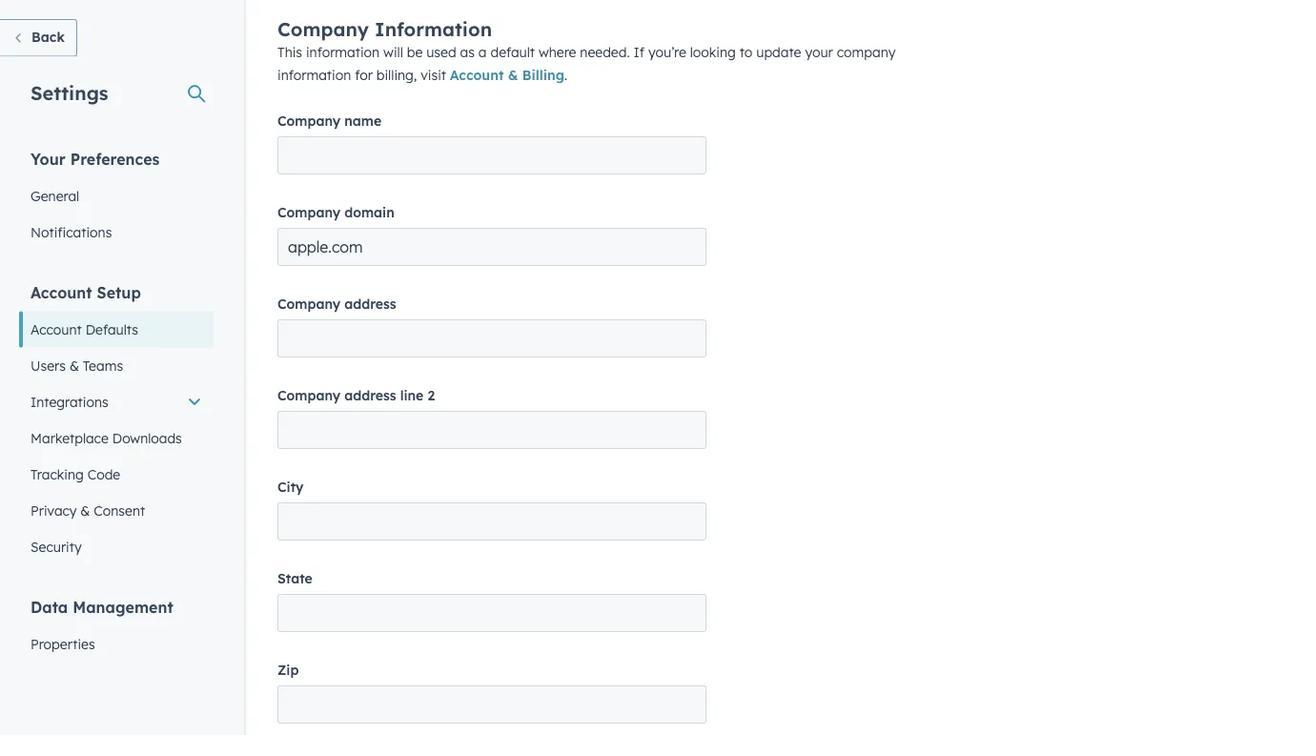 Task type: vqa. For each thing, say whether or not it's contained in the screenshot.
the Details
no



Task type: describe. For each thing, give the bounding box(es) containing it.
& for teams
[[70, 357, 79, 374]]

your
[[31, 149, 66, 168]]

account defaults link
[[19, 311, 214, 348]]

information
[[375, 17, 492, 41]]

tracking code
[[31, 466, 120, 483]]

visit
[[421, 67, 446, 84]]

management
[[73, 598, 173, 617]]

security link
[[19, 529, 214, 565]]

preferences
[[70, 149, 160, 168]]

users & teams
[[31, 357, 123, 374]]

users & teams link
[[19, 348, 214, 384]]

address for company address line 2
[[345, 387, 396, 404]]

company
[[837, 44, 896, 61]]

defaults
[[86, 321, 138, 338]]

address for company address
[[345, 296, 396, 312]]

privacy & consent
[[31, 502, 145, 519]]

this information will be used as a default where needed. if you're looking to update your company information for billing, visit
[[278, 44, 896, 84]]

data management
[[31, 598, 173, 617]]

State text field
[[278, 594, 707, 633]]

0 vertical spatial information
[[306, 44, 380, 61]]

if
[[634, 44, 645, 61]]

2
[[428, 387, 435, 404]]

account defaults
[[31, 321, 138, 338]]

data management element
[[19, 597, 214, 735]]

be
[[407, 44, 423, 61]]

domain
[[345, 204, 395, 221]]

company domain
[[278, 204, 395, 221]]

teams
[[83, 357, 123, 374]]

data
[[31, 598, 68, 617]]

city
[[278, 479, 304, 496]]

zip
[[278, 662, 299, 679]]

account setup
[[31, 283, 141, 302]]

privacy
[[31, 502, 77, 519]]

company for company address
[[278, 296, 341, 312]]

general link
[[19, 178, 214, 214]]

company for company address line 2
[[278, 387, 341, 404]]

City text field
[[278, 503, 707, 541]]

used
[[427, 44, 457, 61]]

.
[[565, 67, 568, 84]]

account for account & billing .
[[450, 67, 504, 84]]

this
[[278, 44, 302, 61]]

account & billing link
[[450, 67, 565, 84]]

general
[[31, 187, 79, 204]]

setup
[[97, 283, 141, 302]]

your preferences
[[31, 149, 160, 168]]

a
[[479, 44, 487, 61]]

company name
[[278, 113, 382, 129]]

users
[[31, 357, 66, 374]]

properties
[[31, 636, 95, 653]]

you're
[[649, 44, 687, 61]]

properties link
[[19, 626, 214, 663]]

company for company domain
[[278, 204, 341, 221]]



Task type: locate. For each thing, give the bounding box(es) containing it.
account up the users
[[31, 321, 82, 338]]

0 vertical spatial address
[[345, 296, 396, 312]]

your preferences element
[[19, 148, 214, 250]]

& down default
[[508, 67, 518, 84]]

notifications link
[[19, 214, 214, 250]]

code
[[87, 466, 120, 483]]

company information
[[278, 17, 492, 41]]

account for account defaults
[[31, 321, 82, 338]]

1 vertical spatial address
[[345, 387, 396, 404]]

5 company from the top
[[278, 387, 341, 404]]

security
[[31, 539, 82, 555]]

address down domain
[[345, 296, 396, 312]]

address
[[345, 296, 396, 312], [345, 387, 396, 404]]

needed.
[[580, 44, 630, 61]]

settings
[[31, 81, 108, 104]]

consent
[[94, 502, 145, 519]]

& for billing
[[508, 67, 518, 84]]

notifications
[[31, 224, 112, 240]]

name
[[345, 113, 382, 129]]

address left line on the left bottom of page
[[345, 387, 396, 404]]

to
[[740, 44, 753, 61]]

4 company from the top
[[278, 296, 341, 312]]

0 horizontal spatial &
[[70, 357, 79, 374]]

1 company from the top
[[278, 17, 369, 41]]

1 vertical spatial information
[[278, 67, 351, 84]]

2 vertical spatial account
[[31, 321, 82, 338]]

billing
[[522, 67, 565, 84]]

company for company information
[[278, 17, 369, 41]]

account & billing .
[[450, 67, 568, 84]]

line
[[400, 387, 424, 404]]

marketplace downloads
[[31, 430, 182, 446]]

Company address line 2 text field
[[278, 411, 707, 449]]

0 vertical spatial account
[[450, 67, 504, 84]]

Company domain text field
[[278, 228, 707, 266]]

0 vertical spatial &
[[508, 67, 518, 84]]

&
[[508, 67, 518, 84], [70, 357, 79, 374], [80, 502, 90, 519]]

where
[[539, 44, 577, 61]]

will
[[384, 44, 403, 61]]

looking
[[690, 44, 736, 61]]

back link
[[0, 19, 77, 57]]

for
[[355, 67, 373, 84]]

marketplace
[[31, 430, 109, 446]]

account setup element
[[19, 282, 214, 565]]

state
[[278, 570, 313, 587]]

company address
[[278, 296, 396, 312]]

back
[[31, 29, 65, 45]]

& right the users
[[70, 357, 79, 374]]

integrations
[[31, 394, 108, 410]]

Company address text field
[[278, 320, 707, 358]]

account for account setup
[[31, 283, 92, 302]]

Company name text field
[[278, 136, 707, 175]]

information
[[306, 44, 380, 61], [278, 67, 351, 84]]

marketplace downloads link
[[19, 420, 214, 456]]

account
[[450, 67, 504, 84], [31, 283, 92, 302], [31, 321, 82, 338]]

& right privacy
[[80, 502, 90, 519]]

company
[[278, 17, 369, 41], [278, 113, 341, 129], [278, 204, 341, 221], [278, 296, 341, 312], [278, 387, 341, 404]]

2 address from the top
[[345, 387, 396, 404]]

downloads
[[112, 430, 182, 446]]

company for company name
[[278, 113, 341, 129]]

1 horizontal spatial &
[[80, 502, 90, 519]]

2 vertical spatial &
[[80, 502, 90, 519]]

account up account defaults
[[31, 283, 92, 302]]

company address line 2
[[278, 387, 435, 404]]

update
[[757, 44, 802, 61]]

information down this at top
[[278, 67, 351, 84]]

your
[[806, 44, 834, 61]]

& for consent
[[80, 502, 90, 519]]

Zip text field
[[278, 686, 707, 724]]

account down 'a'
[[450, 67, 504, 84]]

billing,
[[377, 67, 417, 84]]

1 vertical spatial &
[[70, 357, 79, 374]]

2 horizontal spatial &
[[508, 67, 518, 84]]

as
[[460, 44, 475, 61]]

tracking
[[31, 466, 84, 483]]

tracking code link
[[19, 456, 214, 493]]

3 company from the top
[[278, 204, 341, 221]]

default
[[491, 44, 535, 61]]

privacy & consent link
[[19, 493, 214, 529]]

information up for
[[306, 44, 380, 61]]

integrations button
[[19, 384, 214, 420]]

1 vertical spatial account
[[31, 283, 92, 302]]

2 company from the top
[[278, 113, 341, 129]]

1 address from the top
[[345, 296, 396, 312]]



